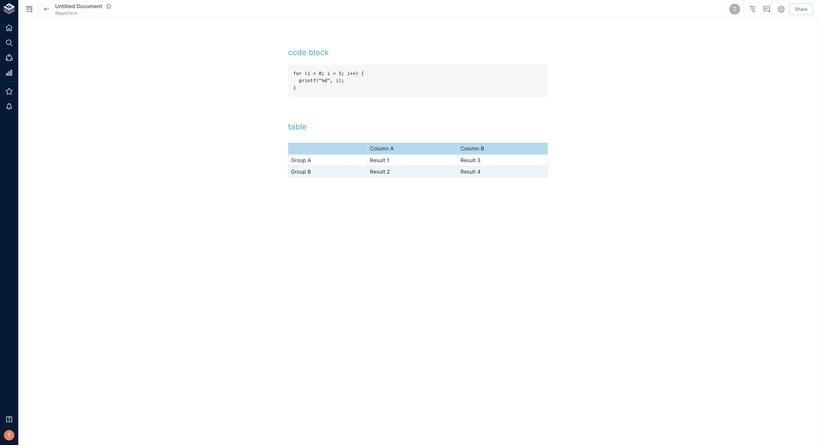Task type: locate. For each thing, give the bounding box(es) containing it.
group for group b
[[291, 169, 306, 175]]

column up result 3
[[461, 146, 480, 152]]

t
[[734, 6, 738, 13], [7, 432, 11, 440]]

0 vertical spatial t
[[734, 6, 738, 13]]

1 horizontal spatial a
[[391, 146, 394, 152]]

1 vertical spatial a
[[308, 157, 311, 164]]

0 horizontal spatial b
[[308, 169, 311, 175]]

column b
[[461, 146, 485, 152]]

i
[[328, 71, 330, 76]]

t button
[[729, 3, 742, 15], [2, 429, 16, 443]]

0 vertical spatial a
[[391, 146, 394, 152]]

result for result 3
[[461, 157, 476, 164]]

2 group from the top
[[291, 169, 306, 175]]

}
[[294, 86, 296, 91]]

group down group a
[[291, 169, 306, 175]]

b
[[481, 146, 485, 152], [308, 169, 311, 175]]

result left 3
[[461, 157, 476, 164]]

0 horizontal spatial a
[[308, 157, 311, 164]]

1 column from the left
[[370, 146, 389, 152]]

2
[[387, 169, 390, 175]]

result left the 1
[[370, 157, 386, 164]]

1 horizontal spatial b
[[481, 146, 485, 152]]

group up group b
[[291, 157, 306, 164]]

result 4
[[461, 169, 481, 175]]

0 vertical spatial t button
[[729, 3, 742, 15]]

=
[[313, 71, 316, 76]]

1 group from the top
[[291, 157, 306, 164]]

show wiki image
[[25, 5, 33, 13]]

1 horizontal spatial t button
[[729, 3, 742, 15]]

i);
[[336, 78, 345, 83]]

column up result 1
[[370, 146, 389, 152]]

2 column from the left
[[461, 146, 480, 152]]

0 vertical spatial group
[[291, 157, 306, 164]]

result 2
[[370, 169, 390, 175]]

group
[[291, 157, 306, 164], [291, 169, 306, 175]]

rippletech
[[55, 10, 78, 16]]

code
[[288, 48, 307, 57]]

1 vertical spatial t button
[[2, 429, 16, 443]]

0 horizontal spatial t
[[7, 432, 11, 440]]

for (i = 0; i < 5; i++) { printf("%d", i); }
[[294, 71, 364, 91]]

result left 4
[[461, 169, 476, 175]]

result 1
[[370, 157, 390, 164]]

result left 2
[[370, 169, 386, 175]]

{
[[362, 71, 364, 76]]

for
[[294, 71, 302, 76]]

1 vertical spatial b
[[308, 169, 311, 175]]

result for result 2
[[370, 169, 386, 175]]

(i
[[305, 71, 311, 76]]

rippletech link
[[55, 10, 78, 16]]

1 horizontal spatial column
[[461, 146, 480, 152]]

4
[[478, 169, 481, 175]]

b for column b
[[481, 146, 485, 152]]

table
[[288, 122, 307, 132]]

b for group b
[[308, 169, 311, 175]]

1
[[387, 157, 390, 164]]

0 vertical spatial b
[[481, 146, 485, 152]]

comments image
[[764, 5, 772, 13]]

result
[[370, 157, 386, 164], [461, 157, 476, 164], [370, 169, 386, 175], [461, 169, 476, 175]]

a
[[391, 146, 394, 152], [308, 157, 311, 164]]

printf("%d",
[[299, 78, 333, 83]]

group b
[[291, 169, 311, 175]]

1 vertical spatial group
[[291, 169, 306, 175]]

0 horizontal spatial column
[[370, 146, 389, 152]]

untitled
[[55, 3, 75, 9]]

column
[[370, 146, 389, 152], [461, 146, 480, 152]]



Task type: describe. For each thing, give the bounding box(es) containing it.
share button
[[791, 3, 814, 15]]

1 vertical spatial t
[[7, 432, 11, 440]]

favorite image
[[106, 3, 112, 9]]

a for group a
[[308, 157, 311, 164]]

result for result 1
[[370, 157, 386, 164]]

share
[[796, 6, 808, 12]]

0 horizontal spatial t button
[[2, 429, 16, 443]]

group a
[[291, 157, 311, 164]]

column a
[[370, 146, 394, 152]]

code block
[[288, 48, 329, 57]]

<
[[333, 71, 336, 76]]

document
[[77, 3, 102, 9]]

untitled document
[[55, 3, 102, 9]]

5;
[[339, 71, 345, 76]]

1 horizontal spatial t
[[734, 6, 738, 13]]

result 3
[[461, 157, 481, 164]]

settings image
[[778, 5, 786, 13]]

column for column a
[[370, 146, 389, 152]]

i++)
[[347, 71, 359, 76]]

3
[[478, 157, 481, 164]]

column for column b
[[461, 146, 480, 152]]

result for result 4
[[461, 169, 476, 175]]

group for group a
[[291, 157, 306, 164]]

0;
[[319, 71, 325, 76]]

go back image
[[43, 5, 51, 13]]

block
[[309, 48, 329, 57]]

table of contents image
[[749, 5, 757, 13]]

a for column a
[[391, 146, 394, 152]]



Task type: vqa. For each thing, say whether or not it's contained in the screenshot.
for
yes



